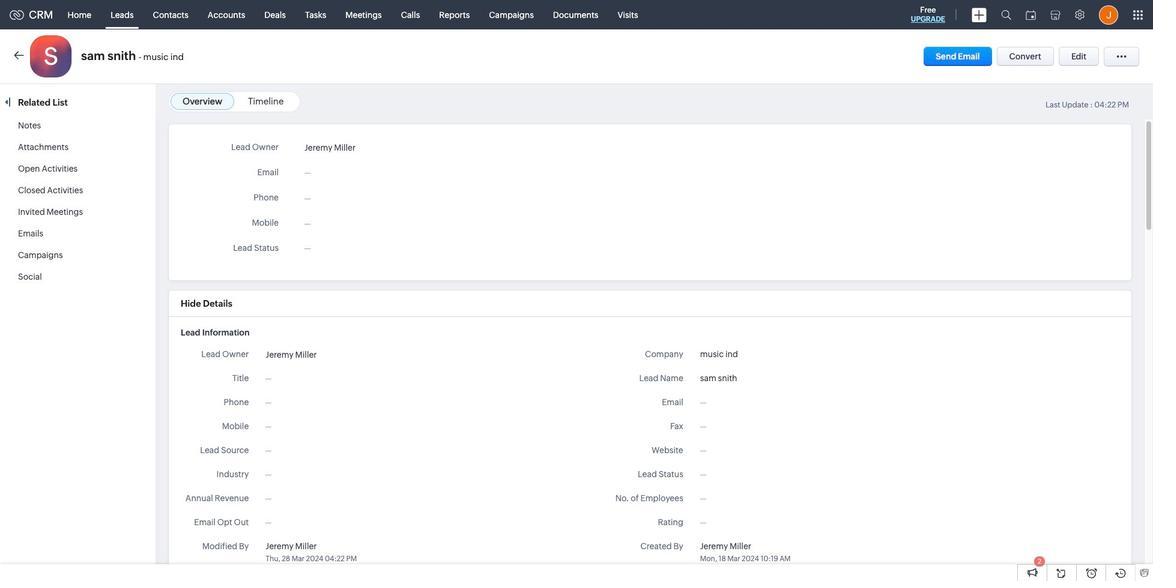 Task type: locate. For each thing, give the bounding box(es) containing it.
create menu element
[[965, 0, 995, 29]]

create menu image
[[972, 8, 987, 22]]

calendar image
[[1026, 10, 1037, 20]]



Task type: vqa. For each thing, say whether or not it's contained in the screenshot.
rightmost Tasks
no



Task type: describe. For each thing, give the bounding box(es) containing it.
profile element
[[1093, 0, 1126, 29]]

logo image
[[10, 10, 24, 20]]

profile image
[[1100, 5, 1119, 24]]

search image
[[1002, 10, 1012, 20]]

search element
[[995, 0, 1019, 29]]



